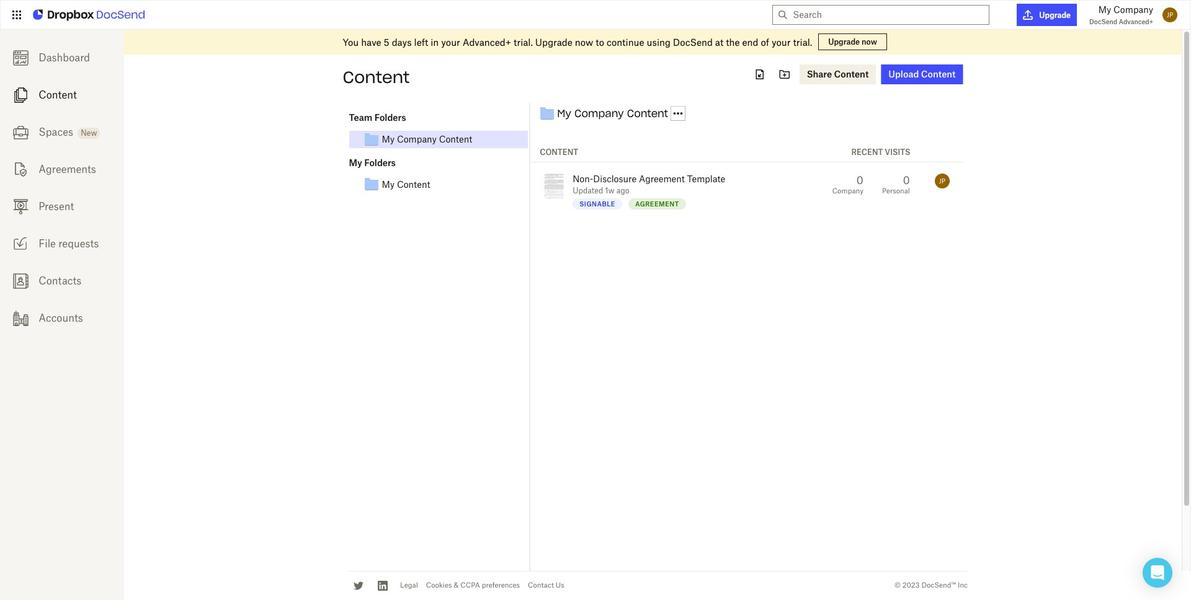 Task type: describe. For each thing, give the bounding box(es) containing it.
&
[[454, 582, 459, 590]]

personal
[[883, 187, 910, 196]]

request files image
[[753, 67, 767, 82]]

folders for team folders
[[375, 112, 406, 123]]

0 vertical spatial folder image
[[540, 106, 555, 121]]

recent visits
[[852, 147, 911, 157]]

recent
[[852, 147, 883, 157]]

sidebar accounts image
[[13, 311, 28, 326]]

company inside my company docsend advanced+
[[1114, 4, 1154, 15]]

agreement
[[639, 174, 685, 185]]

1 vertical spatial advanced+
[[463, 36, 511, 47]]

template
[[687, 174, 726, 185]]

my folders tree
[[349, 156, 528, 193]]

accounts link
[[0, 300, 124, 337]]

0 for 0 personal
[[903, 174, 910, 187]]

jp button
[[1160, 4, 1181, 25]]

end
[[743, 36, 759, 47]]

upgrade image
[[1024, 10, 1033, 20]]

upload content button
[[881, 65, 963, 84]]

2 your from the left
[[772, 36, 791, 47]]

upgrade for upgrade
[[1040, 10, 1071, 20]]

content left more icon
[[627, 108, 668, 120]]

sidebar contacts image
[[13, 274, 28, 289]]

non-disclosure agreement template link
[[573, 174, 726, 185]]

present
[[39, 200, 74, 213]]

us
[[556, 582, 565, 590]]

sidebar ndas image
[[13, 162, 28, 177]]

sidebar spaces image
[[13, 125, 28, 140]]

disclosure
[[593, 174, 637, 185]]

sidebar dashboard image
[[13, 50, 28, 66]]

0 for 0 company
[[857, 174, 864, 187]]

team folders
[[349, 112, 406, 123]]

sidebar present image
[[13, 199, 28, 215]]

have
[[361, 36, 381, 47]]

0 company
[[833, 174, 864, 196]]

content inside tree item
[[439, 134, 472, 145]]

signable
[[580, 201, 616, 208]]

1w
[[605, 186, 615, 196]]

file requests link
[[0, 225, 124, 263]]

now inside upgrade now link
[[862, 37, 877, 47]]

you
[[343, 36, 359, 47]]

content right share
[[834, 69, 869, 79]]

legal link
[[400, 582, 418, 590]]

new
[[81, 128, 97, 138]]

my folders
[[349, 157, 396, 168]]

my content
[[382, 179, 430, 190]]

advanced+ inside my company docsend advanced+
[[1119, 18, 1154, 25]]

spaces new
[[39, 126, 97, 138]]

my inside my company content button
[[382, 134, 395, 145]]

0 vertical spatial my company content
[[557, 108, 668, 120]]

contact us link
[[528, 582, 565, 590]]

the
[[726, 36, 740, 47]]

upgrade button
[[1017, 4, 1077, 26]]

team
[[349, 112, 372, 123]]

receive image
[[13, 236, 28, 252]]

contacts
[[39, 275, 82, 287]]

my down team in the top left of the page
[[349, 157, 362, 168]]

company inside button
[[397, 134, 437, 145]]

upload
[[889, 69, 919, 79]]

my inside my content button
[[382, 179, 395, 190]]

0 personal
[[883, 174, 910, 196]]

my content button
[[364, 177, 528, 192]]

you have 5 days left in your advanced+ trial. upgrade now to continue using docsend at the end of your trial.
[[343, 36, 813, 47]]

2 trial. from the left
[[793, 36, 813, 47]]

dashboard link
[[0, 39, 124, 76]]



Task type: vqa. For each thing, say whether or not it's contained in the screenshot.
the link. on the right of the page
no



Task type: locate. For each thing, give the bounding box(es) containing it.
continue
[[607, 36, 645, 47]]

1 trial. from the left
[[514, 36, 533, 47]]

my company content button
[[364, 132, 528, 147]]

content up my folders tree
[[439, 134, 472, 145]]

docsend inside my company docsend advanced+
[[1090, 18, 1118, 25]]

upgrade right the upgrade icon
[[1040, 10, 1071, 20]]

upgrade up share content
[[829, 37, 860, 47]]

ccpa
[[461, 582, 480, 590]]

company left jp popup button
[[1114, 4, 1154, 15]]

2023
[[903, 582, 920, 590]]

folder image
[[540, 106, 555, 121], [364, 177, 379, 192]]

content
[[540, 147, 578, 157]]

contacts link
[[0, 263, 124, 300]]

© 2023 docsend™ inc
[[895, 582, 968, 590]]

docsend™
[[922, 582, 956, 590]]

folder image
[[364, 132, 379, 147]]

agreements
[[39, 163, 96, 176]]

upgrade now
[[829, 37, 877, 47]]

document thumbnail for non-disclosure agreement template image
[[542, 174, 567, 199]]

visits
[[885, 147, 911, 157]]

agreement
[[635, 201, 679, 208]]

upgrade
[[1040, 10, 1071, 20], [535, 36, 573, 47], [829, 37, 860, 47]]

0 horizontal spatial docsend
[[673, 36, 713, 47]]

share content
[[807, 69, 869, 79]]

trial.
[[514, 36, 533, 47], [793, 36, 813, 47]]

non-
[[573, 174, 593, 185]]

1 vertical spatial folders
[[364, 157, 396, 168]]

1 horizontal spatial trial.
[[793, 36, 813, 47]]

my company content tree item
[[349, 131, 528, 148]]

jp right my company docsend advanced+
[[1167, 11, 1174, 19]]

requests
[[58, 238, 99, 250]]

your
[[441, 36, 460, 47], [772, 36, 791, 47]]

upgrade left to
[[535, 36, 573, 47]]

my right upgrade button on the right top of page
[[1099, 4, 1112, 15]]

company
[[1114, 4, 1154, 15], [575, 108, 624, 120], [397, 134, 437, 145], [833, 187, 864, 196]]

2 horizontal spatial upgrade
[[1040, 10, 1071, 20]]

0 down visits
[[903, 174, 910, 187]]

spaces
[[39, 126, 73, 138]]

folder image up content
[[540, 106, 555, 121]]

inc
[[958, 582, 968, 590]]

now left to
[[575, 36, 593, 47]]

of
[[761, 36, 769, 47]]

0 vertical spatial folders
[[375, 112, 406, 123]]

more image
[[672, 106, 685, 121]]

cookies & ccpa preferences
[[426, 582, 520, 590]]

my company content
[[557, 108, 668, 120], [382, 134, 472, 145]]

0 horizontal spatial jp
[[939, 178, 946, 185]]

1 horizontal spatial advanced+
[[1119, 18, 1154, 25]]

content inside my folders tree
[[397, 179, 430, 190]]

jp inside jp popup button
[[1167, 11, 1174, 19]]

0 horizontal spatial 0
[[857, 174, 864, 187]]

0 horizontal spatial advanced+
[[463, 36, 511, 47]]

0 inside 0 company
[[857, 174, 864, 187]]

to
[[596, 36, 604, 47]]

sidebar documents image
[[13, 87, 28, 103]]

share
[[807, 69, 832, 79]]

my company docsend advanced+
[[1090, 4, 1154, 25]]

folders for my folders
[[364, 157, 396, 168]]

0
[[857, 174, 864, 187], [903, 174, 910, 187]]

0 horizontal spatial trial.
[[514, 36, 533, 47]]

2 0 from the left
[[903, 174, 910, 187]]

0 down recent
[[857, 174, 864, 187]]

content right upload
[[921, 69, 956, 79]]

0 vertical spatial docsend
[[1090, 18, 1118, 25]]

legal
[[400, 582, 418, 590]]

in
[[431, 36, 439, 47]]

1 your from the left
[[441, 36, 460, 47]]

content down my company content tree item
[[397, 179, 430, 190]]

5
[[384, 36, 390, 47]]

new folder. clicking this button will open the add folder dialog image
[[777, 67, 792, 82]]

accounts
[[39, 312, 83, 325]]

your right in
[[441, 36, 460, 47]]

my up content
[[557, 108, 572, 120]]

jp right 0 personal on the right top of page
[[939, 178, 946, 185]]

file
[[39, 238, 56, 250]]

1 horizontal spatial upgrade
[[829, 37, 860, 47]]

my right folder image
[[382, 134, 395, 145]]

at
[[715, 36, 724, 47]]

company up content
[[575, 108, 624, 120]]

0 horizontal spatial my company content
[[382, 134, 472, 145]]

contact
[[528, 582, 554, 590]]

1 vertical spatial my company content
[[382, 134, 472, 145]]

cookies
[[426, 582, 452, 590]]

folders down folder image
[[364, 157, 396, 168]]

contact us
[[528, 582, 565, 590]]

folders
[[375, 112, 406, 123], [364, 157, 396, 168]]

©
[[895, 582, 901, 590]]

my company content inside my company content button
[[382, 134, 472, 145]]

content link
[[0, 76, 124, 114]]

my inside my company docsend advanced+
[[1099, 4, 1112, 15]]

advanced+
[[1119, 18, 1154, 25], [463, 36, 511, 47]]

jp inside member circle for james peterson icon
[[939, 178, 946, 185]]

now
[[575, 36, 593, 47], [862, 37, 877, 47]]

dashboard
[[39, 52, 90, 64]]

folders up folder image
[[375, 112, 406, 123]]

content
[[343, 67, 410, 88], [834, 69, 869, 79], [921, 69, 956, 79], [39, 89, 77, 101], [627, 108, 668, 120], [439, 134, 472, 145], [397, 179, 430, 190]]

folder image inside tree
[[364, 177, 379, 192]]

1 0 from the left
[[857, 174, 864, 187]]

1 vertical spatial folder image
[[364, 177, 379, 192]]

0 vertical spatial jp
[[1167, 11, 1174, 19]]

jp
[[1167, 11, 1174, 19], [939, 178, 946, 185]]

docsend left at
[[673, 36, 713, 47]]

1 horizontal spatial 0
[[903, 174, 910, 187]]

non-disclosure agreement template updated 1w ago
[[573, 174, 726, 196]]

1 horizontal spatial folder image
[[540, 106, 555, 121]]

company down recent
[[833, 187, 864, 196]]

upgrade inside button
[[1040, 10, 1071, 20]]

team folders tree
[[349, 110, 528, 148]]

1 horizontal spatial docsend
[[1090, 18, 1118, 25]]

advanced+ right in
[[463, 36, 511, 47]]

share content button
[[800, 65, 876, 84]]

Search text field
[[793, 6, 984, 24]]

my
[[1099, 4, 1112, 15], [557, 108, 572, 120], [382, 134, 395, 145], [349, 157, 362, 168], [382, 179, 395, 190]]

present link
[[0, 188, 124, 225]]

0 horizontal spatial your
[[441, 36, 460, 47]]

1 horizontal spatial jp
[[1167, 11, 1174, 19]]

updated
[[573, 186, 603, 196]]

0 inside 0 personal
[[903, 174, 910, 187]]

file requests
[[39, 238, 99, 250]]

my down my folders
[[382, 179, 395, 190]]

preferences
[[482, 582, 520, 590]]

advanced+ left jp popup button
[[1119, 18, 1154, 25]]

upload content
[[889, 69, 956, 79]]

content down have
[[343, 67, 410, 88]]

company up my folders tree
[[397, 134, 437, 145]]

1 vertical spatial docsend
[[673, 36, 713, 47]]

cookies & ccpa preferences link
[[426, 582, 520, 590]]

ago
[[617, 186, 630, 196]]

docsend right upgrade button on the right top of page
[[1090, 18, 1118, 25]]

0 horizontal spatial folder image
[[364, 177, 379, 192]]

1 horizontal spatial your
[[772, 36, 791, 47]]

upgrade now link
[[819, 34, 887, 50]]

now down search text box
[[862, 37, 877, 47]]

your right of
[[772, 36, 791, 47]]

agreements link
[[0, 151, 124, 188]]

upgrade for upgrade now
[[829, 37, 860, 47]]

folder image down my folders
[[364, 177, 379, 192]]

left
[[414, 36, 428, 47]]

0 vertical spatial advanced+
[[1119, 18, 1154, 25]]

content right sidebar documents image
[[39, 89, 77, 101]]

1 vertical spatial jp
[[939, 178, 946, 185]]

using
[[647, 36, 671, 47]]

1 horizontal spatial now
[[862, 37, 877, 47]]

0 horizontal spatial upgrade
[[535, 36, 573, 47]]

1 horizontal spatial my company content
[[557, 108, 668, 120]]

docsend
[[1090, 18, 1118, 25], [673, 36, 713, 47]]

0 horizontal spatial now
[[575, 36, 593, 47]]

member circle for james peterson image
[[935, 174, 950, 189]]

days
[[392, 36, 412, 47]]



